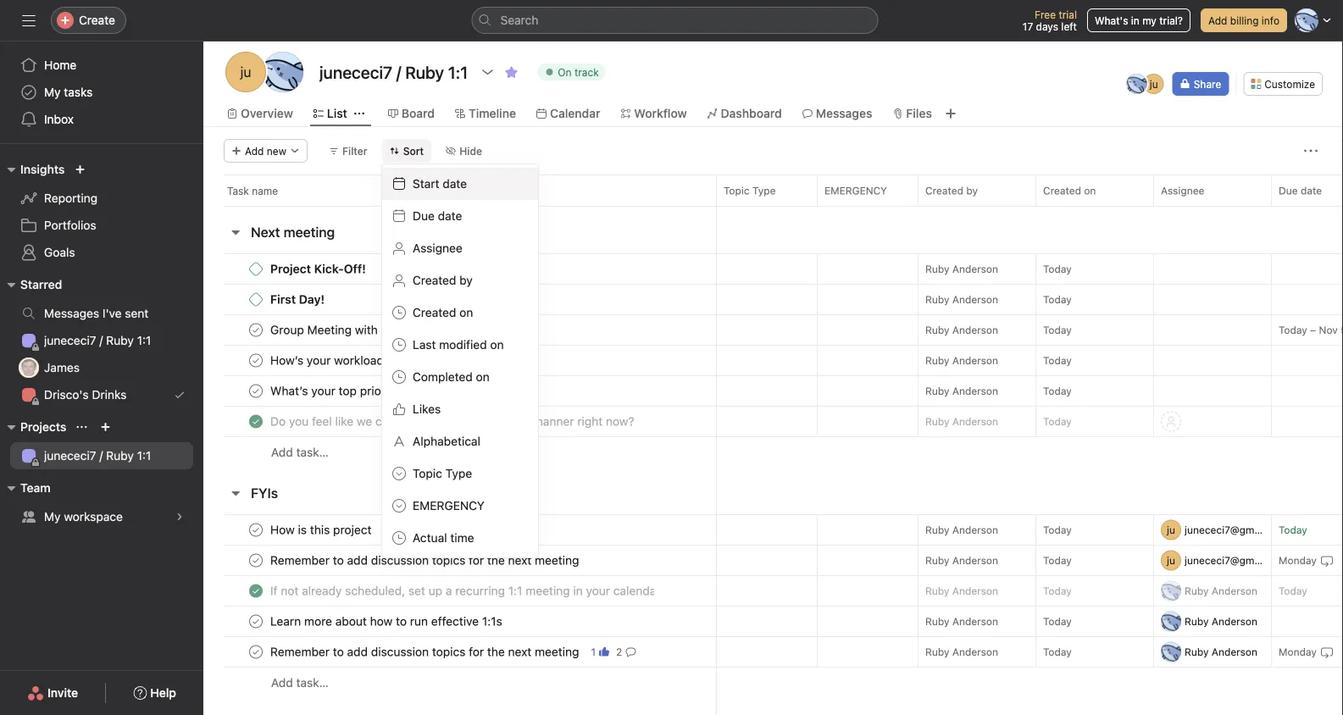 Task type: vqa. For each thing, say whether or not it's contained in the screenshot.
second junececi7 / Ruby 1:1 link from the bottom /
yes



Task type: locate. For each thing, give the bounding box(es) containing it.
0 vertical spatial assignee
[[1161, 185, 1205, 197]]

completed milestone checkbox inside project kick-off! cell
[[249, 262, 263, 276]]

workspace
[[64, 510, 123, 524]]

0 vertical spatial monday
[[1279, 555, 1317, 567]]

None text field
[[315, 57, 472, 87]]

topic
[[724, 185, 750, 197], [413, 467, 442, 481]]

drisco's drinks link
[[10, 381, 193, 409]]

today for how is this project cell
[[1043, 524, 1072, 536]]

ja
[[23, 362, 34, 374]]

created by up group meeting with cohort cell
[[413, 273, 473, 287]]

type down alphabetical
[[446, 467, 472, 481]]

completed checkbox inside "how's your workload?" cell
[[246, 350, 266, 371]]

2 monday from the top
[[1279, 646, 1317, 658]]

2 remember to add discussion topics for the next meeting text field from the top
[[267, 644, 584, 661]]

1 vertical spatial completed milestone image
[[249, 293, 263, 306]]

0 vertical spatial remember to add discussion topics for the next meeting cell
[[203, 545, 717, 576]]

1 junececi7@gmail.com from the top
[[1185, 524, 1289, 536]]

0 vertical spatial remember to add discussion topics for the next meeting text field
[[267, 552, 584, 569]]

see details, my workspace image
[[175, 512, 185, 522]]

calendar link
[[537, 104, 600, 123]]

projects
[[20, 420, 66, 434]]

2 completed image from the top
[[246, 412, 266, 432]]

add task… button
[[271, 443, 329, 462], [271, 674, 329, 693]]

0 vertical spatial completed checkbox
[[246, 320, 266, 340]]

today for "first day!" cell
[[1043, 294, 1072, 306]]

completed milestone checkbox left first day! 'text field'
[[249, 293, 263, 306]]

completed on
[[413, 370, 490, 384]]

completed checkbox inside the learn more about how to run effective 1:1s cell
[[246, 612, 266, 632]]

completed checkbox for next meeting
[[246, 350, 266, 371]]

2 1:1 from the top
[[137, 449, 151, 463]]

home link
[[10, 52, 193, 79]]

2 junececi7 / ruby 1:1 from the top
[[44, 449, 151, 463]]

/ for junececi7 / ruby 1:1 link inside the projects element
[[99, 449, 103, 463]]

completed image for group meeting with cohort text box
[[246, 320, 266, 340]]

0 vertical spatial created on
[[1043, 185, 1096, 197]]

remember to add discussion topics for the next meeting text field for ju
[[267, 552, 584, 569]]

1 vertical spatial monday
[[1279, 646, 1317, 658]]

2 remember to add discussion topics for the next meeting cell from the top
[[203, 637, 717, 668]]

junececi7 / ruby 1:1 link down new project or portfolio icon at bottom
[[10, 442, 193, 470]]

3 completed image from the top
[[246, 520, 266, 540]]

completed milestone checkbox inside "first day!" cell
[[249, 293, 263, 306]]

due
[[1279, 185, 1298, 197], [413, 209, 435, 223]]

0 vertical spatial add task…
[[271, 445, 329, 459]]

due date down start date
[[413, 209, 462, 223]]

today for "how's your workload?" cell
[[1043, 355, 1072, 367]]

on
[[1084, 185, 1096, 197], [460, 306, 473, 320], [490, 338, 504, 352], [476, 370, 490, 384]]

dashboard
[[721, 106, 782, 120]]

junececi7 / ruby 1:1 down messages i've sent
[[44, 334, 151, 348]]

2 junececi7 from the top
[[44, 449, 96, 463]]

1 my from the top
[[44, 85, 61, 99]]

dashboard link
[[707, 104, 782, 123]]

last
[[413, 338, 436, 352]]

0 vertical spatial type
[[753, 185, 776, 197]]

3 completed checkbox from the top
[[246, 612, 266, 632]]

completed checkbox for the 'if not already scheduled, set up a recurring 1:1 meeting in your calendar' text field
[[246, 581, 266, 601]]

completed image
[[246, 381, 266, 401], [246, 412, 266, 432], [246, 551, 266, 571], [246, 581, 266, 601], [246, 642, 266, 662]]

topic down dashboard link
[[724, 185, 750, 197]]

2 completed milestone checkbox from the top
[[249, 293, 263, 306]]

due date down more actions icon
[[1279, 185, 1322, 197]]

hide sidebar image
[[22, 14, 36, 27]]

date right start
[[443, 177, 467, 191]]

1 vertical spatial remember to add discussion topics for the next meeting text field
[[267, 644, 584, 661]]

my
[[44, 85, 61, 99], [44, 510, 61, 524]]

group meeting with cohort cell
[[203, 314, 717, 346]]

0 horizontal spatial messages
[[44, 306, 99, 320]]

task… inside header fyis tree grid
[[296, 676, 329, 690]]

completed image for learn more about how to run effective 1:1s text box
[[246, 612, 266, 632]]

1 horizontal spatial topic type
[[724, 185, 776, 197]]

my inside global element
[[44, 85, 61, 99]]

junececi7 inside projects element
[[44, 449, 96, 463]]

remember to add discussion topics for the next meeting text field down actual
[[267, 552, 584, 569]]

task
[[227, 185, 249, 197]]

search list box
[[472, 7, 879, 34]]

completed image inside if not already scheduled, set up a recurring 1:1 meeting in your calendar cell
[[246, 581, 266, 601]]

date inside menu item
[[443, 177, 467, 191]]

1 vertical spatial topic
[[413, 467, 442, 481]]

how is this project cell
[[203, 515, 717, 546]]

1 vertical spatial junececi7
[[44, 449, 96, 463]]

junececi7 / ruby 1:1 link down messages i've sent
[[10, 327, 193, 354]]

Remember to add discussion topics for the next meeting text field
[[267, 552, 584, 569], [267, 644, 584, 661]]

1 completed image from the top
[[246, 320, 266, 340]]

add task… for second the add task… button from the top
[[271, 676, 329, 690]]

completed checkbox inside the what's your top priority this week? 'cell'
[[246, 381, 266, 401]]

1 vertical spatial by
[[460, 273, 473, 287]]

collapse task list for this section image
[[229, 487, 242, 500]]

junececi7@gmail.com for how is this project cell
[[1185, 524, 1289, 536]]

my down the team
[[44, 510, 61, 524]]

2 completed milestone image from the top
[[249, 293, 263, 306]]

1 remember to add discussion topics for the next meeting cell from the top
[[203, 545, 717, 576]]

insights element
[[0, 154, 203, 270]]

2 repeats image from the top
[[1320, 645, 1334, 659]]

global element
[[0, 42, 203, 143]]

2 task… from the top
[[296, 676, 329, 690]]

1 horizontal spatial created on
[[1043, 185, 1096, 197]]

collapse task list for this section image
[[229, 225, 242, 239]]

2 vertical spatial completed checkbox
[[246, 612, 266, 632]]

task…
[[296, 445, 329, 459], [296, 676, 329, 690]]

today for the do you feel like we can help you succeed in any manner right now? cell
[[1043, 416, 1072, 428]]

my workspace
[[44, 510, 123, 524]]

completed milestone image
[[249, 262, 263, 276], [249, 293, 263, 306]]

remember to add discussion topics for the next meeting cell
[[203, 545, 717, 576], [203, 637, 717, 668]]

completed image inside the do you feel like we can help you succeed in any manner right now? cell
[[246, 412, 266, 432]]

1 vertical spatial junececi7@gmail.com
[[1185, 555, 1289, 567]]

1 horizontal spatial type
[[753, 185, 776, 197]]

today for if not already scheduled, set up a recurring 1:1 meeting in your calendar cell
[[1043, 585, 1072, 597]]

new image
[[75, 164, 85, 175]]

1 vertical spatial junececi7 / ruby 1:1 link
[[10, 442, 193, 470]]

my inside teams element
[[44, 510, 61, 524]]

sent
[[125, 306, 149, 320]]

completed milestone image down next
[[249, 262, 263, 276]]

1 vertical spatial remember to add discussion topics for the next meeting cell
[[203, 637, 717, 668]]

0 vertical spatial emergency
[[825, 185, 887, 197]]

Completed milestone checkbox
[[249, 262, 263, 276], [249, 293, 263, 306]]

topic type down dashboard link
[[724, 185, 776, 197]]

remember to add discussion topics for the next meeting text field for ra
[[267, 644, 584, 661]]

drisco's drinks
[[44, 388, 127, 402]]

messages for messages i've sent
[[44, 306, 99, 320]]

0 horizontal spatial due
[[413, 209, 435, 223]]

add inside header fyis tree grid
[[271, 676, 293, 690]]

team
[[20, 481, 51, 495]]

1 vertical spatial repeats image
[[1320, 645, 1334, 659]]

in
[[1131, 14, 1140, 26]]

0 vertical spatial task…
[[296, 445, 329, 459]]

starred button
[[0, 275, 62, 295]]

monday for junececi7@gmail.com
[[1279, 555, 1317, 567]]

add billing info button
[[1201, 8, 1288, 32]]

remember to add discussion topics for the next meeting cell up the 'if not already scheduled, set up a recurring 1:1 meeting in your calendar' text field
[[203, 545, 717, 576]]

created by down add tab "icon" at the right top
[[926, 185, 978, 197]]

remove from starred image
[[505, 65, 518, 79]]

1 vertical spatial completed checkbox
[[246, 350, 266, 371]]

junececi7 down the show options, current sort, top image
[[44, 449, 96, 463]]

due date
[[1279, 185, 1322, 197], [413, 209, 462, 223]]

messages
[[816, 106, 873, 120], [44, 306, 99, 320]]

files link
[[893, 104, 932, 123]]

junececi7 / ruby 1:1 link
[[10, 327, 193, 354], [10, 442, 193, 470]]

0 horizontal spatial assignee
[[413, 241, 463, 255]]

1 monday from the top
[[1279, 555, 1317, 567]]

0 vertical spatial by
[[967, 185, 978, 197]]

likes
[[413, 402, 441, 416]]

on
[[558, 66, 572, 78]]

ruby
[[926, 263, 950, 275], [926, 294, 950, 306], [926, 324, 950, 336], [106, 334, 134, 348], [926, 355, 950, 367], [926, 385, 950, 397], [926, 416, 950, 428], [106, 449, 134, 463], [926, 524, 950, 536], [926, 555, 950, 567], [926, 585, 950, 597], [1185, 585, 1209, 597], [926, 616, 950, 628], [1185, 616, 1209, 628], [926, 646, 950, 658], [1185, 646, 1209, 658]]

messages i've sent link
[[10, 300, 193, 327]]

1:1 inside projects element
[[137, 449, 151, 463]]

0 vertical spatial due date
[[1279, 185, 1322, 197]]

info
[[1262, 14, 1280, 26]]

1 horizontal spatial by
[[967, 185, 978, 197]]

row containing task name
[[203, 175, 1343, 206]]

messages inside starred element
[[44, 306, 99, 320]]

1 / from the top
[[99, 334, 103, 348]]

1:1 up teams element
[[137, 449, 151, 463]]

reporting link
[[10, 185, 193, 212]]

completed milestone image inside "first day!" cell
[[249, 293, 263, 306]]

2 add task… from the top
[[271, 676, 329, 690]]

trial
[[1059, 8, 1077, 20]]

/ inside projects element
[[99, 449, 103, 463]]

1 vertical spatial my
[[44, 510, 61, 524]]

0 vertical spatial junececi7 / ruby 1:1
[[44, 334, 151, 348]]

1 horizontal spatial topic
[[724, 185, 750, 197]]

1 junececi7 from the top
[[44, 334, 96, 348]]

date
[[443, 177, 467, 191], [1301, 185, 1322, 197], [438, 209, 462, 223]]

2 completed image from the top
[[246, 350, 266, 371]]

0 vertical spatial my
[[44, 85, 61, 99]]

0 vertical spatial completed milestone checkbox
[[249, 262, 263, 276]]

1 add task… from the top
[[271, 445, 329, 459]]

0 horizontal spatial created by
[[413, 273, 473, 287]]

1 add task… row from the top
[[203, 437, 1343, 468]]

5 completed checkbox from the top
[[246, 581, 266, 601]]

add task… button inside header next meeting tree grid
[[271, 443, 329, 462]]

0 vertical spatial messages
[[816, 106, 873, 120]]

1 vertical spatial completed milestone checkbox
[[249, 293, 263, 306]]

2 junececi7@gmail.com from the top
[[1185, 555, 1289, 567]]

1 completed milestone checkbox from the top
[[249, 262, 263, 276]]

add task… inside header next meeting tree grid
[[271, 445, 329, 459]]

Completed checkbox
[[246, 320, 266, 340], [246, 350, 266, 371], [246, 612, 266, 632]]

add billing info
[[1209, 14, 1280, 26]]

1 vertical spatial /
[[99, 449, 103, 463]]

1:1 inside starred element
[[137, 334, 151, 348]]

invite button
[[16, 678, 89, 709]]

anderson
[[953, 263, 999, 275], [953, 294, 999, 306], [953, 324, 999, 336], [953, 355, 999, 367], [953, 385, 999, 397], [953, 416, 999, 428], [953, 524, 999, 536], [953, 555, 999, 567], [953, 585, 999, 597], [1212, 585, 1258, 597], [953, 616, 999, 628], [1212, 616, 1258, 628], [953, 646, 999, 658], [1212, 646, 1258, 658]]

completed image for do you feel like we can help you succeed in any manner right now? text field
[[246, 412, 266, 432]]

completed image inside the learn more about how to run effective 1:1s cell
[[246, 612, 266, 632]]

my for my tasks
[[44, 85, 61, 99]]

1 completed image from the top
[[246, 381, 266, 401]]

emergency down the messages link
[[825, 185, 887, 197]]

1 vertical spatial topic type
[[413, 467, 472, 481]]

completed milestone checkbox down next
[[249, 262, 263, 276]]

1 horizontal spatial assignee
[[1161, 185, 1205, 197]]

created on
[[1043, 185, 1096, 197], [413, 306, 473, 320]]

2 my from the top
[[44, 510, 61, 524]]

today for the what's your top priority this week? 'cell' at bottom
[[1043, 385, 1072, 397]]

completed checkbox inside how is this project cell
[[246, 520, 266, 540]]

ruby anderson
[[926, 263, 999, 275], [926, 294, 999, 306], [926, 324, 999, 336], [926, 355, 999, 367], [926, 385, 999, 397], [926, 416, 999, 428], [926, 524, 999, 536], [926, 555, 999, 567], [926, 585, 999, 597], [1185, 585, 1258, 597], [926, 616, 999, 628], [1185, 616, 1258, 628], [926, 646, 999, 658], [1185, 646, 1258, 658]]

1 completed checkbox from the top
[[246, 381, 266, 401]]

remember to add discussion topics for the next meeting cell down if not already scheduled, set up a recurring 1:1 meeting in your calendar cell
[[203, 637, 717, 668]]

1 vertical spatial messages
[[44, 306, 99, 320]]

completed checkbox for fyis
[[246, 612, 266, 632]]

emergency up how is this project cell
[[413, 499, 485, 513]]

1 vertical spatial created on
[[413, 306, 473, 320]]

junececi7 / ruby 1:1 inside starred element
[[44, 334, 151, 348]]

junececi7 inside starred element
[[44, 334, 96, 348]]

5
[[1341, 324, 1343, 336]]

start
[[413, 177, 440, 191]]

junececi7 / ruby 1:1 link inside starred element
[[10, 327, 193, 354]]

completed milestone checkbox for project kick-off! text field
[[249, 262, 263, 276]]

created by inside row
[[926, 185, 978, 197]]

0 vertical spatial 1:1
[[137, 334, 151, 348]]

2 completed checkbox from the top
[[246, 350, 266, 371]]

junececi7 / ruby 1:1 down new project or portfolio icon at bottom
[[44, 449, 151, 463]]

0 horizontal spatial due date
[[413, 209, 462, 223]]

messages link
[[802, 104, 873, 123]]

1 vertical spatial created by
[[413, 273, 473, 287]]

junececi7@gmail.com
[[1185, 524, 1289, 536], [1185, 555, 1289, 567]]

0 vertical spatial completed milestone image
[[249, 262, 263, 276]]

1:1
[[137, 334, 151, 348], [137, 449, 151, 463]]

1 vertical spatial type
[[446, 467, 472, 481]]

0 horizontal spatial topic
[[413, 467, 442, 481]]

topic type
[[724, 185, 776, 197], [413, 467, 472, 481]]

1 add task… button from the top
[[271, 443, 329, 462]]

0 horizontal spatial created on
[[413, 306, 473, 320]]

1 horizontal spatial messages
[[816, 106, 873, 120]]

/ down messages i've sent link
[[99, 334, 103, 348]]

1 vertical spatial add task… button
[[271, 674, 329, 693]]

junececi7 up james
[[44, 334, 96, 348]]

0 vertical spatial /
[[99, 334, 103, 348]]

create
[[79, 13, 115, 27]]

what's
[[1095, 14, 1129, 26]]

0 vertical spatial created by
[[926, 185, 978, 197]]

1 vertical spatial add task… row
[[203, 667, 1343, 698]]

completed milestone image for first day! 'text field'
[[249, 293, 263, 306]]

1 horizontal spatial created by
[[926, 185, 978, 197]]

3 completed checkbox from the top
[[246, 520, 266, 540]]

add
[[1209, 14, 1228, 26], [245, 145, 264, 157], [271, 445, 293, 459], [271, 676, 293, 690]]

completed image inside "how's your workload?" cell
[[246, 350, 266, 371]]

1 1:1 from the top
[[137, 334, 151, 348]]

0 vertical spatial add task… button
[[271, 443, 329, 462]]

topic down alphabetical
[[413, 467, 442, 481]]

0 horizontal spatial topic type
[[413, 467, 472, 481]]

2 junececi7 / ruby 1:1 link from the top
[[10, 442, 193, 470]]

1 repeats image from the top
[[1320, 554, 1334, 567]]

completed image for how is this project text field
[[246, 520, 266, 540]]

today for group meeting with cohort cell
[[1043, 324, 1072, 336]]

0 vertical spatial due
[[1279, 185, 1298, 197]]

1:1 down sent
[[137, 334, 151, 348]]

calendar
[[550, 106, 600, 120]]

4 completed image from the top
[[246, 612, 266, 632]]

add task… row
[[203, 437, 1343, 468], [203, 667, 1343, 698]]

today
[[1043, 263, 1072, 275], [1043, 294, 1072, 306], [1043, 324, 1072, 336], [1279, 324, 1308, 336], [1043, 355, 1072, 367], [1043, 385, 1072, 397], [1043, 416, 1072, 428], [1043, 524, 1072, 536], [1279, 524, 1308, 536], [1043, 555, 1072, 567], [1043, 585, 1072, 597], [1279, 585, 1308, 597], [1043, 616, 1072, 628], [1043, 646, 1072, 658]]

remember to add discussion topics for the next meeting text field down the learn more about how to run effective 1:1s cell
[[267, 644, 584, 661]]

1 vertical spatial task…
[[296, 676, 329, 690]]

4 completed image from the top
[[246, 581, 266, 601]]

2 add task… row from the top
[[203, 667, 1343, 698]]

4 completed checkbox from the top
[[246, 551, 266, 571]]

Completed checkbox
[[246, 381, 266, 401], [246, 412, 266, 432], [246, 520, 266, 540], [246, 551, 266, 571], [246, 581, 266, 601], [246, 642, 266, 662]]

completed image
[[246, 320, 266, 340], [246, 350, 266, 371], [246, 520, 266, 540], [246, 612, 266, 632]]

add task… inside header fyis tree grid
[[271, 676, 329, 690]]

1 horizontal spatial due
[[1279, 185, 1298, 197]]

task… inside header next meeting tree grid
[[296, 445, 329, 459]]

1 vertical spatial add task…
[[271, 676, 329, 690]]

by
[[967, 185, 978, 197], [460, 273, 473, 287]]

0 horizontal spatial emergency
[[413, 499, 485, 513]]

repeats image
[[1320, 554, 1334, 567], [1320, 645, 1334, 659]]

show options image
[[481, 65, 494, 79]]

completed image inside group meeting with cohort cell
[[246, 320, 266, 340]]

1 remember to add discussion topics for the next meeting text field from the top
[[267, 552, 584, 569]]

1 vertical spatial due
[[413, 209, 435, 223]]

2 / from the top
[[99, 449, 103, 463]]

topic type down alphabetical
[[413, 467, 472, 481]]

completed checkbox inside the do you feel like we can help you succeed in any manner right now? cell
[[246, 412, 266, 432]]

1 junececi7 / ruby 1:1 link from the top
[[10, 327, 193, 354]]

1 completed milestone image from the top
[[249, 262, 263, 276]]

completed checkbox inside if not already scheduled, set up a recurring 1:1 meeting in your calendar cell
[[246, 581, 266, 601]]

0 vertical spatial junececi7@gmail.com
[[1185, 524, 1289, 536]]

2 completed checkbox from the top
[[246, 412, 266, 432]]

add inside header next meeting tree grid
[[271, 445, 293, 459]]

/ inside starred element
[[99, 334, 103, 348]]

completed image inside how is this project cell
[[246, 520, 266, 540]]

1 junececi7 / ruby 1:1 from the top
[[44, 334, 151, 348]]

completed image inside the what's your top priority this week? 'cell'
[[246, 381, 266, 401]]

1 vertical spatial junececi7 / ruby 1:1
[[44, 449, 151, 463]]

0 vertical spatial add task… row
[[203, 437, 1343, 468]]

drisco's
[[44, 388, 89, 402]]

search button
[[472, 7, 879, 34]]

completed checkbox inside group meeting with cohort cell
[[246, 320, 266, 340]]

my left tasks
[[44, 85, 61, 99]]

completed milestone image inside project kick-off! cell
[[249, 262, 263, 276]]

messages left files link
[[816, 106, 873, 120]]

0 vertical spatial junececi7
[[44, 334, 96, 348]]

completed milestone image left first day! 'text field'
[[249, 293, 263, 306]]

0 horizontal spatial type
[[446, 467, 472, 481]]

1 completed checkbox from the top
[[246, 320, 266, 340]]

0 vertical spatial junececi7 / ruby 1:1 link
[[10, 327, 193, 354]]

type
[[753, 185, 776, 197], [446, 467, 472, 481]]

1 button
[[588, 644, 613, 661]]

row
[[203, 175, 1343, 206], [224, 205, 1343, 207], [203, 253, 1343, 285], [203, 284, 1343, 315], [203, 314, 1343, 346], [203, 345, 1343, 376], [203, 375, 1343, 407], [203, 406, 1343, 437], [203, 515, 1343, 546], [203, 545, 1343, 576], [203, 576, 1343, 607], [203, 606, 1343, 637], [203, 637, 1343, 668]]

0 vertical spatial repeats image
[[1320, 554, 1334, 567]]

remember to add discussion topics for the next meeting cell containing 1
[[203, 637, 717, 668]]

created by
[[926, 185, 978, 197], [413, 273, 473, 287]]

ju
[[240, 64, 251, 80], [1150, 78, 1158, 90], [1167, 524, 1176, 536], [1167, 555, 1176, 567]]

insights
[[20, 162, 65, 176]]

messages left i've
[[44, 306, 99, 320]]

junececi7 / ruby 1:1 link inside projects element
[[10, 442, 193, 470]]

row containing 1
[[203, 637, 1343, 668]]

messages for messages
[[816, 106, 873, 120]]

completed milestone image for project kick-off! text field
[[249, 262, 263, 276]]

board
[[402, 106, 435, 120]]

if not already scheduled, set up a recurring 1:1 meeting in your calendar cell
[[203, 576, 717, 607]]

junececi7 for junececi7 / ruby 1:1 link inside the projects element
[[44, 449, 96, 463]]

junececi7 / ruby 1:1
[[44, 334, 151, 348], [44, 449, 151, 463]]

reporting
[[44, 191, 98, 205]]

1 horizontal spatial emergency
[[825, 185, 887, 197]]

type down dashboard
[[753, 185, 776, 197]]

actual time
[[413, 531, 474, 545]]

/ down new project or portfolio icon at bottom
[[99, 449, 103, 463]]

1 vertical spatial 1:1
[[137, 449, 151, 463]]

1 task… from the top
[[296, 445, 329, 459]]

add task…
[[271, 445, 329, 459], [271, 676, 329, 690]]



Task type: describe. For each thing, give the bounding box(es) containing it.
next meeting button
[[251, 217, 335, 248]]

filter button
[[321, 139, 375, 163]]

How is this project text field
[[267, 522, 377, 539]]

team button
[[0, 478, 51, 498]]

more actions image
[[1304, 144, 1318, 158]]

starred element
[[0, 270, 203, 412]]

add task… for the add task… button in header next meeting tree grid
[[271, 445, 329, 459]]

completed image for how's your workload? text box
[[246, 350, 266, 371]]

Group Meeting with cohort text field
[[267, 322, 422, 339]]

what's your top priority this week? cell
[[203, 375, 717, 407]]

0 vertical spatial topic
[[724, 185, 750, 197]]

track
[[575, 66, 599, 78]]

projects button
[[0, 417, 66, 437]]

0 horizontal spatial by
[[460, 273, 473, 287]]

repeats image for junececi7@gmail.com
[[1320, 554, 1334, 567]]

fyis button
[[251, 478, 278, 509]]

task… for the add task… button in header next meeting tree grid
[[296, 445, 329, 459]]

more section actions image
[[367, 225, 381, 239]]

next meeting
[[251, 224, 335, 240]]

filter
[[342, 145, 368, 157]]

–
[[1311, 324, 1317, 336]]

left
[[1062, 20, 1077, 32]]

tasks
[[64, 85, 93, 99]]

1 vertical spatial due date
[[413, 209, 462, 223]]

goals link
[[10, 239, 193, 266]]

1:1 for junececi7 / ruby 1:1 link in starred element
[[137, 334, 151, 348]]

today for the learn more about how to run effective 1:1s cell
[[1043, 616, 1072, 628]]

my for my workspace
[[44, 510, 61, 524]]

header next meeting tree grid
[[203, 253, 1343, 468]]

i've
[[102, 306, 122, 320]]

completed checkbox for what's your top priority this week? text box
[[246, 381, 266, 401]]

inbox link
[[10, 106, 193, 133]]

/ for junececi7 / ruby 1:1 link in starred element
[[99, 334, 103, 348]]

start date menu item
[[382, 168, 538, 200]]

help button
[[122, 678, 187, 709]]

3 completed image from the top
[[246, 551, 266, 571]]

overview link
[[227, 104, 293, 123]]

name
[[252, 185, 278, 197]]

completed image for the 'if not already scheduled, set up a recurring 1:1 meeting in your calendar' text field
[[246, 581, 266, 601]]

fyis
[[251, 485, 278, 501]]

sort button
[[382, 139, 432, 163]]

add inside 'add billing info' button
[[1209, 14, 1228, 26]]

hide button
[[438, 139, 490, 163]]

date down more actions icon
[[1301, 185, 1322, 197]]

sort
[[403, 145, 424, 157]]

show options, current sort, top image
[[77, 422, 87, 432]]

5 completed image from the top
[[246, 642, 266, 662]]

task name
[[227, 185, 278, 197]]

add new button
[[224, 139, 308, 163]]

my tasks link
[[10, 79, 193, 106]]

ruby inside starred element
[[106, 334, 134, 348]]

billing
[[1231, 14, 1259, 26]]

help
[[150, 686, 176, 700]]

repeats image for ruby anderson
[[1320, 645, 1334, 659]]

my workspace link
[[10, 503, 193, 531]]

invite
[[48, 686, 78, 700]]

what's in my trial? button
[[1087, 8, 1191, 32]]

1 vertical spatial assignee
[[413, 241, 463, 255]]

meeting
[[284, 224, 335, 240]]

projects element
[[0, 412, 203, 473]]

completed checkbox for do you feel like we can help you succeed in any manner right now? text field
[[246, 412, 266, 432]]

task… for second the add task… button from the top
[[296, 676, 329, 690]]

project kick-off! cell
[[203, 253, 717, 285]]

completed image for what's your top priority this week? text box
[[246, 381, 266, 401]]

how's your workload? cell
[[203, 345, 717, 376]]

ruby inside projects element
[[106, 449, 134, 463]]

my tasks
[[44, 85, 93, 99]]

add tab image
[[944, 107, 958, 120]]

portfolios link
[[10, 212, 193, 239]]

First Day! text field
[[267, 291, 330, 308]]

monday for ruby anderson
[[1279, 646, 1317, 658]]

goals
[[44, 245, 75, 259]]

1 vertical spatial emergency
[[413, 499, 485, 513]]

do you feel like we can help you succeed in any manner right now? cell
[[203, 406, 717, 437]]

nov
[[1319, 324, 1338, 336]]

james
[[44, 361, 80, 375]]

0 vertical spatial topic type
[[724, 185, 776, 197]]

junececi7 for junececi7 / ruby 1:1 link in starred element
[[44, 334, 96, 348]]

1 horizontal spatial due date
[[1279, 185, 1322, 197]]

Project Kick-Off! text field
[[267, 261, 371, 278]]

inbox
[[44, 112, 74, 126]]

junececi7 / ruby 1:1 inside projects element
[[44, 449, 151, 463]]

completed milestone checkbox for first day! 'text field'
[[249, 293, 263, 306]]

new
[[267, 145, 287, 157]]

what's in my trial?
[[1095, 14, 1183, 26]]

learn more about how to run effective 1:1s cell
[[203, 606, 717, 637]]

How's your workload? text field
[[267, 352, 395, 369]]

teams element
[[0, 473, 203, 534]]

last modified on
[[413, 338, 504, 352]]

header fyis tree grid
[[203, 515, 1343, 698]]

remember to add discussion topics for the next meeting cell for ju
[[203, 545, 717, 576]]

actual
[[413, 531, 447, 545]]

junececi7@gmail.com for remember to add discussion topics for the next meeting cell for ju
[[1185, 555, 1289, 567]]

first day! cell
[[203, 284, 717, 315]]

today for project kick-off! cell
[[1043, 263, 1072, 275]]

days
[[1036, 20, 1059, 32]]

free
[[1035, 8, 1056, 20]]

timeline link
[[455, 104, 516, 123]]

1
[[591, 646, 596, 658]]

new project or portfolio image
[[100, 422, 111, 432]]

workflow
[[634, 106, 687, 120]]

What's your top priority this week? text field
[[267, 383, 465, 400]]

Learn more about how to run effective 1:1s text field
[[267, 613, 508, 630]]

create button
[[51, 7, 126, 34]]

list
[[327, 106, 347, 120]]

search
[[501, 13, 539, 27]]

alphabetical
[[413, 434, 481, 448]]

1 comment image
[[392, 525, 402, 535]]

Do you feel like we can help you succeed in any manner right now? text field
[[267, 413, 640, 430]]

files
[[906, 106, 932, 120]]

list link
[[313, 104, 347, 123]]

hide
[[460, 145, 482, 157]]

on track
[[558, 66, 599, 78]]

portfolios
[[44, 218, 96, 232]]

insights button
[[0, 159, 65, 180]]

tab actions image
[[354, 108, 364, 119]]

start date
[[413, 177, 467, 191]]

time
[[450, 531, 474, 545]]

today – nov 5
[[1279, 324, 1343, 336]]

6 completed checkbox from the top
[[246, 642, 266, 662]]

next
[[251, 224, 280, 240]]

customize button
[[1244, 72, 1323, 96]]

free trial 17 days left
[[1023, 8, 1077, 32]]

add new
[[245, 145, 287, 157]]

2 button
[[613, 644, 639, 661]]

completed checkbox for how is this project text field
[[246, 520, 266, 540]]

messages i've sent
[[44, 306, 149, 320]]

starred
[[20, 278, 62, 292]]

If not already scheduled, set up a recurring 1:1 meeting in your calendar text field
[[267, 583, 655, 600]]

add inside the add new dropdown button
[[245, 145, 264, 157]]

today for remember to add discussion topics for the next meeting cell for ju
[[1043, 555, 1072, 567]]

remember to add discussion topics for the next meeting cell for ra
[[203, 637, 717, 668]]

2 add task… button from the top
[[271, 674, 329, 693]]

share button
[[1173, 72, 1229, 96]]

timeline
[[469, 106, 516, 120]]

customize
[[1265, 78, 1316, 90]]

overview
[[241, 106, 293, 120]]

1:1 for junececi7 / ruby 1:1 link inside the projects element
[[137, 449, 151, 463]]

2
[[616, 646, 622, 658]]

workflow link
[[621, 104, 687, 123]]

today for remember to add discussion topics for the next meeting cell containing 1
[[1043, 646, 1072, 658]]

17
[[1023, 20, 1033, 32]]

date down start date menu item
[[438, 209, 462, 223]]



